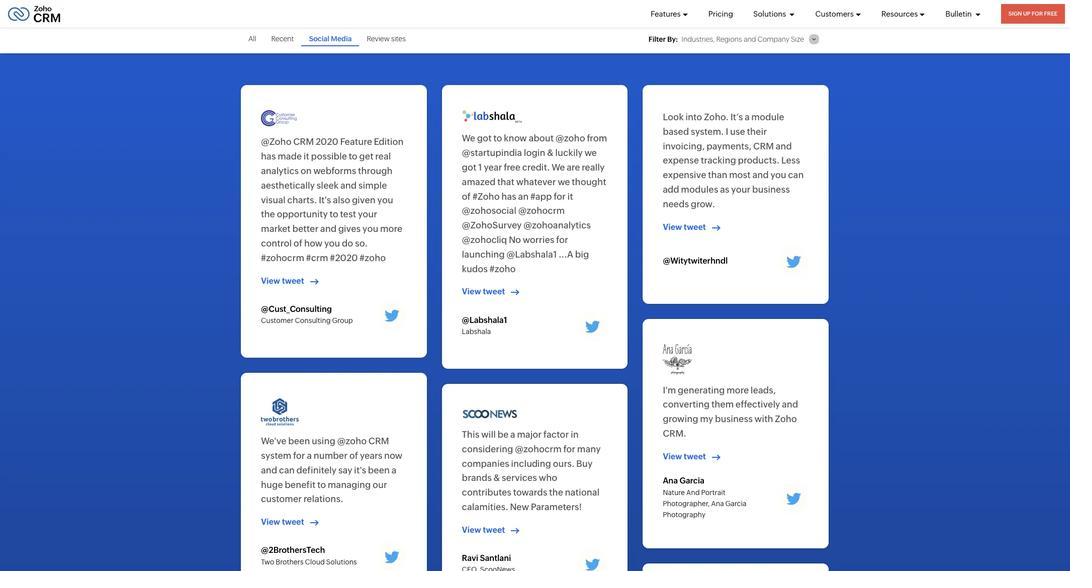 Task type: vqa. For each thing, say whether or not it's contained in the screenshot.
the bottommost BEEN
yes



Task type: describe. For each thing, give the bounding box(es) containing it.
view tweet link down grow.
[[663, 222, 724, 233]]

luckily
[[556, 148, 583, 158]]

resources link
[[882, 0, 926, 28]]

to left test
[[330, 209, 339, 220]]

company
[[758, 35, 790, 43]]

0 vertical spatial garcia
[[680, 476, 705, 486]]

and up the how at left
[[320, 224, 337, 234]]

most
[[730, 170, 751, 180]]

and inside filter by: industries, regions and company size
[[744, 35, 757, 43]]

#zoho inside we got to know about @zoho from @startupindia login & luckily we got 1 year free credit. we are really amazed that whatever we thought of #zoho has an #app for it @zohosocial @zohocrm @zohosurvey @zohoanalytics @zohocliq no worries for launching @labshala1 ...a big kudos #zoho
[[490, 263, 516, 274]]

free
[[504, 162, 521, 173]]

you left do
[[324, 238, 340, 249]]

& inside we got to know about @zoho from @startupindia login & luckily we got 1 year free credit. we are really amazed that whatever we thought of #zoho has an #app for it @zohosocial @zohocrm @zohosurvey @zohoanalytics @zohocliq no worries for launching @labshala1 ...a big kudos #zoho
[[547, 148, 554, 158]]

leads,
[[751, 385, 776, 395]]

in
[[571, 429, 579, 440]]

relations.
[[304, 494, 344, 504]]

gives
[[338, 224, 361, 234]]

it's
[[731, 112, 743, 122]]

to inside we got to know about @zoho from @startupindia login & luckily we got 1 year free credit. we are really amazed that whatever we thought of #zoho has an #app for it @zohosocial @zohocrm @zohosurvey @zohoanalytics @zohocliq no worries for launching @labshala1 ...a big kudos #zoho
[[494, 133, 502, 144]]

login
[[524, 148, 546, 158]]

your inside @zoho crm 2020 feature edition has made it possible to get real analytics on webforms through aesthetically sleek and simple visual charts. it's also given you the opportunity to test your market better and gives you more control of how you do so. #zohocrm #crm #2020 #zoho
[[358, 209, 378, 220]]

be
[[498, 429, 509, 440]]

effectively
[[736, 399, 781, 410]]

can inside we've been using @zoho crm system for a number of years now and can definitely say it's been a huge benefit to managing our customer relations.
[[279, 465, 295, 475]]

modules
[[681, 184, 719, 195]]

can inside look into zoho. it's a module based system. i use their invoicing, payments, crm and expense tracking products. less expensive than most and you can add modules as your business needs grow.
[[789, 170, 804, 180]]

contributes
[[462, 487, 512, 498]]

crm inside @zoho crm 2020 feature edition has made it possible to get real analytics on webforms through aesthetically sleek and simple visual charts. it's also given you the opportunity to test your market better and gives you more control of how you do so. #zohocrm #crm #2020 #zoho
[[293, 137, 314, 147]]

tweet down 'crm.'
[[684, 452, 706, 461]]

amazed
[[462, 177, 496, 187]]

for right #app
[[554, 191, 566, 202]]

worries
[[523, 235, 555, 245]]

tweet for relations.
[[282, 517, 304, 527]]

based
[[663, 126, 689, 137]]

factor
[[544, 429, 569, 440]]

social media
[[309, 35, 352, 43]]

real
[[375, 151, 391, 162]]

possible
[[311, 151, 347, 162]]

view tweet link for you
[[261, 276, 322, 287]]

regions
[[717, 35, 743, 43]]

view down needs
[[663, 222, 682, 232]]

a down now
[[392, 465, 397, 475]]

@zohosocial
[[462, 206, 517, 216]]

1 vertical spatial garcia
[[726, 500, 747, 508]]

i'm
[[663, 385, 676, 395]]

sign
[[1009, 11, 1023, 17]]

managing
[[328, 479, 371, 490]]

features
[[651, 9, 681, 18]]

so.
[[355, 238, 368, 249]]

a inside this will be a major factor in considering @zohocrm for many companies including ours. buy brands & services who contributes towards the national calamities. new parameters!
[[511, 429, 516, 440]]

by:
[[668, 35, 678, 43]]

@2brotherstech two brothers cloud solutions
[[261, 546, 357, 566]]

view tweet for relations.
[[261, 517, 304, 527]]

solutions inside @2brotherstech two brothers cloud solutions
[[326, 558, 357, 566]]

ravi
[[462, 553, 479, 563]]

view for parameters!
[[462, 525, 481, 535]]

and up less
[[776, 141, 792, 151]]

the inside @zoho crm 2020 feature edition has made it possible to get real analytics on webforms through aesthetically sleek and simple visual charts. it's also given you the opportunity to test your market better and gives you more control of how you do so. #zohocrm #crm #2020 #zoho
[[261, 209, 275, 220]]

this
[[462, 429, 480, 440]]

and
[[687, 488, 700, 496]]

an
[[518, 191, 529, 202]]

customer
[[261, 494, 302, 504]]

ravi santlani
[[462, 553, 511, 563]]

@zoho inside we've been using @zoho crm system for a number of years now and can definitely say it's been a huge benefit to managing our customer relations.
[[337, 436, 367, 446]]

more inside @zoho crm 2020 feature edition has made it possible to get real analytics on webforms through aesthetically sleek and simple visual charts. it's also given you the opportunity to test your market better and gives you more control of how you do so. #zohocrm #crm #2020 #zoho
[[380, 224, 403, 234]]

#zohocrm
[[261, 253, 304, 263]]

into
[[686, 112, 703, 122]]

needs
[[663, 199, 689, 209]]

will
[[481, 429, 496, 440]]

group
[[332, 317, 353, 325]]

whatever
[[517, 177, 556, 187]]

all
[[249, 35, 256, 43]]

services
[[502, 473, 537, 483]]

how
[[304, 238, 323, 249]]

nature
[[663, 488, 685, 496]]

zoho
[[775, 414, 797, 424]]

companies
[[462, 458, 510, 469]]

know
[[504, 133, 527, 144]]

view tweet link for of
[[462, 287, 523, 298]]

use
[[731, 126, 746, 137]]

calamities.
[[462, 502, 509, 512]]

2020
[[316, 137, 339, 147]]

pricing link
[[709, 0, 734, 28]]

view for of
[[462, 287, 481, 297]]

growing
[[663, 414, 699, 424]]

view for you
[[261, 276, 280, 286]]

for inside this will be a major factor in considering @zohocrm for many companies including ours. buy brands & services who contributes towards the national calamities. new parameters!
[[564, 444, 576, 454]]

portrait
[[702, 488, 726, 496]]

to inside we've been using @zoho crm system for a number of years now and can definitely say it's been a huge benefit to managing our customer relations.
[[317, 479, 326, 490]]

we got to know about @zoho from @startupindia login & luckily we got 1 year free credit. we are really amazed that whatever we thought of #zoho has an #app for it @zohosocial @zohocrm @zohosurvey @zohoanalytics @zohocliq no worries for launching @labshala1 ...a big kudos #zoho
[[462, 133, 608, 274]]

for inside we've been using @zoho crm system for a number of years now and can definitely say it's been a huge benefit to managing our customer relations.
[[293, 450, 305, 461]]

tweet down grow.
[[684, 222, 706, 232]]

photographer,
[[663, 500, 710, 508]]

has inside @zoho crm 2020 feature edition has made it possible to get real analytics on webforms through aesthetically sleek and simple visual charts. it's also given you the opportunity to test your market better and gives you more control of how you do so. #zohocrm #crm #2020 #zoho
[[261, 151, 276, 162]]

kudos
[[462, 263, 488, 274]]

generating
[[678, 385, 725, 395]]

view tweet for of
[[462, 287, 505, 297]]

add
[[663, 184, 680, 195]]

#zoho
[[473, 191, 500, 202]]

less
[[782, 155, 801, 166]]

we've
[[261, 436, 287, 446]]

benefit
[[285, 479, 316, 490]]

tweet for parameters!
[[483, 525, 505, 535]]

@witytwiterhndl
[[663, 256, 728, 266]]

recent
[[271, 35, 294, 43]]

brothers
[[276, 558, 304, 566]]

and inside we've been using @zoho crm system for a number of years now and can definitely say it's been a huge benefit to managing our customer relations.
[[261, 465, 277, 475]]

it inside we got to know about @zoho from @startupindia login & luckily we got 1 year free credit. we are really amazed that whatever we thought of #zoho has an #app for it @zohosocial @zohocrm @zohosurvey @zohoanalytics @zohocliq no worries for launching @labshala1 ...a big kudos #zoho
[[568, 191, 574, 202]]

@zohocliq
[[462, 235, 507, 245]]

the inside this will be a major factor in considering @zohocrm for many companies including ours. buy brands & services who contributes towards the national calamities. new parameters!
[[550, 487, 564, 498]]

media
[[331, 35, 352, 43]]

them
[[712, 399, 734, 410]]

tweet for you
[[282, 276, 304, 286]]

@zoho inside we got to know about @zoho from @startupindia login & luckily we got 1 year free credit. we are really amazed that whatever we thought of #zoho has an #app for it @zohosocial @zohocrm @zohosurvey @zohoanalytics @zohocliq no worries for launching @labshala1 ...a big kudos #zoho
[[556, 133, 586, 144]]

#crm
[[306, 253, 328, 263]]

now
[[384, 450, 403, 461]]

look into zoho. it's a module based system. i use their invoicing, payments, crm and expense tracking products. less expensive than most and you can add modules as your business needs grow.
[[663, 112, 804, 209]]

0 vertical spatial solutions
[[754, 9, 788, 18]]

bulletin link
[[946, 0, 982, 28]]

analytics
[[261, 166, 299, 176]]

view tweet for parameters!
[[462, 525, 505, 535]]

really
[[582, 162, 605, 173]]

you up the so.
[[363, 224, 379, 234]]

for up ...a
[[557, 235, 569, 245]]

you down simple
[[378, 195, 393, 205]]

0 horizontal spatial we
[[462, 133, 476, 144]]

given
[[352, 195, 376, 205]]

view tweet link down 'crm.'
[[663, 451, 724, 462]]

and down products.
[[753, 170, 769, 180]]



Task type: locate. For each thing, give the bounding box(es) containing it.
&
[[547, 148, 554, 158], [494, 473, 500, 483]]

0 horizontal spatial it
[[304, 151, 310, 162]]

it up on on the top of page
[[304, 151, 310, 162]]

you down less
[[771, 170, 787, 180]]

1 vertical spatial @zohocrm
[[515, 444, 562, 454]]

0 vertical spatial of
[[462, 191, 471, 202]]

of inside @zoho crm 2020 feature edition has made it possible to get real analytics on webforms through aesthetically sleek and simple visual charts. it's also given you the opportunity to test your market better and gives you more control of how you do so. #zohocrm #crm #2020 #zoho
[[294, 238, 303, 249]]

aesthetically
[[261, 180, 315, 191]]

0 horizontal spatial the
[[261, 209, 275, 220]]

tweet down kudos in the top left of the page
[[483, 287, 505, 297]]

view tweet link down calamities.
[[462, 525, 523, 536]]

module
[[752, 112, 785, 122]]

0 horizontal spatial we
[[558, 177, 570, 187]]

1 horizontal spatial crm
[[369, 436, 389, 446]]

0 vertical spatial got
[[477, 133, 492, 144]]

many
[[578, 444, 601, 454]]

1 horizontal spatial of
[[350, 450, 358, 461]]

thought
[[572, 177, 607, 187]]

1 horizontal spatial @zoho
[[556, 133, 586, 144]]

0 horizontal spatial been
[[288, 436, 310, 446]]

number
[[314, 450, 348, 461]]

1 horizontal spatial more
[[727, 385, 749, 395]]

0 vertical spatial &
[[547, 148, 554, 158]]

view tweet down 'crm.'
[[663, 452, 706, 461]]

of inside we got to know about @zoho from @startupindia login & luckily we got 1 year free credit. we are really amazed that whatever we thought of #zoho has an #app for it @zohosocial @zohocrm @zohosurvey @zohoanalytics @zohocliq no worries for launching @labshala1 ...a big kudos #zoho
[[462, 191, 471, 202]]

0 vertical spatial @labshala1
[[507, 249, 557, 260]]

0 horizontal spatial ana
[[663, 476, 678, 486]]

#zoho
[[360, 253, 386, 263], [490, 263, 516, 274]]

national
[[565, 487, 600, 498]]

0 vertical spatial @zohocrm
[[518, 206, 565, 216]]

year
[[484, 162, 502, 173]]

a inside look into zoho. it's a module based system. i use their invoicing, payments, crm and expense tracking products. less expensive than most and you can add modules as your business needs grow.
[[745, 112, 750, 122]]

santlani
[[480, 553, 511, 563]]

we left the "are" at the top of the page
[[552, 162, 565, 173]]

filter by: industries, regions and company size
[[649, 35, 805, 43]]

2 horizontal spatial of
[[462, 191, 471, 202]]

view for relations.
[[261, 517, 280, 527]]

#app
[[531, 191, 552, 202]]

0 horizontal spatial crm
[[293, 137, 314, 147]]

1 horizontal spatial ana
[[712, 500, 724, 508]]

do
[[342, 238, 353, 249]]

@zoho up years on the left bottom
[[337, 436, 367, 446]]

has left an at the top of the page
[[502, 191, 517, 202]]

visual
[[261, 195, 286, 205]]

ana up "nature"
[[663, 476, 678, 486]]

more inside the i'm generating more leads, converting them effectively and growing my business with zoho crm.
[[727, 385, 749, 395]]

0 horizontal spatial garcia
[[680, 476, 705, 486]]

1 vertical spatial ana
[[712, 500, 724, 508]]

payments,
[[707, 141, 752, 151]]

customers
[[816, 9, 854, 18]]

ana garcia nature and portrait photographer, ana garcia photography
[[663, 476, 747, 519]]

1 vertical spatial it
[[568, 191, 574, 202]]

1 vertical spatial business
[[716, 414, 753, 424]]

the down visual
[[261, 209, 275, 220]]

1 vertical spatial has
[[502, 191, 517, 202]]

1 vertical spatial @zoho
[[337, 436, 367, 446]]

solutions right cloud
[[326, 558, 357, 566]]

1 vertical spatial @labshala1
[[462, 315, 507, 325]]

view tweet link down customer
[[261, 517, 322, 528]]

business inside the i'm generating more leads, converting them effectively and growing my business with zoho crm.
[[716, 414, 753, 424]]

tweet down customer
[[282, 517, 304, 527]]

has down @zoho
[[261, 151, 276, 162]]

@zohosurvey
[[462, 220, 522, 231]]

crm up made
[[293, 137, 314, 147]]

view down #zohocrm
[[261, 276, 280, 286]]

view down calamities.
[[462, 525, 481, 535]]

tracking
[[701, 155, 737, 166]]

0 horizontal spatial of
[[294, 238, 303, 249]]

this will be a major factor in considering @zohocrm for many companies including ours. buy brands & services who contributes towards the national calamities. new parameters!
[[462, 429, 601, 512]]

1 horizontal spatial solutions
[[754, 9, 788, 18]]

@cust_consulting
[[261, 304, 332, 314]]

crm.
[[663, 428, 687, 439]]

garcia
[[680, 476, 705, 486], [726, 500, 747, 508]]

can down the system
[[279, 465, 295, 475]]

sign up for free
[[1009, 11, 1058, 17]]

1 horizontal spatial got
[[477, 133, 492, 144]]

and inside the i'm generating more leads, converting them effectively and growing my business with zoho crm.
[[782, 399, 799, 410]]

1 horizontal spatial your
[[732, 184, 751, 195]]

view tweet down kudos in the top left of the page
[[462, 287, 505, 297]]

& up contributes
[[494, 473, 500, 483]]

@zoho up luckily
[[556, 133, 586, 144]]

view tweet for you
[[261, 276, 304, 286]]

edition
[[374, 137, 404, 147]]

@zohocrm up including
[[515, 444, 562, 454]]

1 vertical spatial #zoho
[[490, 263, 516, 274]]

your down given at top
[[358, 209, 378, 220]]

garcia down the portrait
[[726, 500, 747, 508]]

that
[[498, 177, 515, 187]]

0 vertical spatial can
[[789, 170, 804, 180]]

@zohocrm inside we got to know about @zoho from @startupindia login & luckily we got 1 year free credit. we are really amazed that whatever we thought of #zoho has an #app for it @zohosocial @zohocrm @zohosurvey @zohoanalytics @zohocliq no worries for launching @labshala1 ...a big kudos #zoho
[[518, 206, 565, 216]]

@labshala1 down worries
[[507, 249, 557, 260]]

0 vertical spatial #zoho
[[360, 253, 386, 263]]

1 horizontal spatial been
[[368, 465, 390, 475]]

up
[[1024, 11, 1031, 17]]

2 horizontal spatial crm
[[754, 141, 774, 151]]

can down less
[[789, 170, 804, 180]]

look
[[663, 112, 684, 122]]

1 horizontal spatial garcia
[[726, 500, 747, 508]]

zoho crm logo image
[[8, 3, 61, 25]]

it inside @zoho crm 2020 feature edition has made it possible to get real analytics on webforms through aesthetically sleek and simple visual charts. it's also given you the opportunity to test your market better and gives you more control of how you do so. #zohocrm #crm #2020 #zoho
[[304, 151, 310, 162]]

garcia up and
[[680, 476, 705, 486]]

0 horizontal spatial can
[[279, 465, 295, 475]]

& inside this will be a major factor in considering @zohocrm for many companies including ours. buy brands & services who contributes towards the national calamities. new parameters!
[[494, 473, 500, 483]]

sign up for free link
[[1002, 4, 1066, 24]]

@zohocrm inside this will be a major factor in considering @zohocrm for many companies including ours. buy brands & services who contributes towards the national calamities. new parameters!
[[515, 444, 562, 454]]

and
[[744, 35, 757, 43], [776, 141, 792, 151], [753, 170, 769, 180], [341, 180, 357, 191], [320, 224, 337, 234], [782, 399, 799, 410], [261, 465, 277, 475]]

a
[[745, 112, 750, 122], [511, 429, 516, 440], [307, 450, 312, 461], [392, 465, 397, 475]]

crm inside look into zoho. it's a module based system. i use their invoicing, payments, crm and expense tracking products. less expensive than most and you can add modules as your business needs grow.
[[754, 141, 774, 151]]

been up our
[[368, 465, 390, 475]]

0 vertical spatial business
[[753, 184, 791, 195]]

& right login
[[547, 148, 554, 158]]

and up the huge
[[261, 465, 277, 475]]

1 vertical spatial got
[[462, 162, 477, 173]]

your down most
[[732, 184, 751, 195]]

more right gives
[[380, 224, 403, 234]]

0 horizontal spatial @zoho
[[337, 436, 367, 446]]

tweet for of
[[483, 287, 505, 297]]

we up the really
[[585, 148, 597, 158]]

the up parameters!
[[550, 487, 564, 498]]

labshala
[[462, 328, 491, 336]]

crm up years on the left bottom
[[369, 436, 389, 446]]

1 horizontal spatial the
[[550, 487, 564, 498]]

got left 1
[[462, 162, 477, 173]]

view down customer
[[261, 517, 280, 527]]

we up @startupindia
[[462, 133, 476, 144]]

and up also
[[341, 180, 357, 191]]

1 vertical spatial your
[[358, 209, 378, 220]]

@zoho
[[556, 133, 586, 144], [337, 436, 367, 446]]

1 horizontal spatial we
[[585, 148, 597, 158]]

products.
[[738, 155, 780, 166]]

can
[[789, 170, 804, 180], [279, 465, 295, 475]]

no
[[509, 235, 521, 245]]

to left get
[[349, 151, 358, 162]]

0 vertical spatial @zoho
[[556, 133, 586, 144]]

@cust_consulting customer consulting group
[[261, 304, 353, 325]]

0 horizontal spatial got
[[462, 162, 477, 173]]

it
[[304, 151, 310, 162], [568, 191, 574, 202]]

0 horizontal spatial #zoho
[[360, 253, 386, 263]]

#zoho down launching
[[490, 263, 516, 274]]

#zoho inside @zoho crm 2020 feature edition has made it possible to get real analytics on webforms through aesthetically sleek and simple visual charts. it's also given you the opportunity to test your market better and gives you more control of how you do so. #zohocrm #crm #2020 #zoho
[[360, 253, 386, 263]]

view
[[663, 222, 682, 232], [261, 276, 280, 286], [462, 287, 481, 297], [663, 452, 682, 461], [261, 517, 280, 527], [462, 525, 481, 535]]

a up definitely
[[307, 450, 312, 461]]

you inside look into zoho. it's a module based system. i use their invoicing, payments, crm and expense tracking products. less expensive than most and you can add modules as your business needs grow.
[[771, 170, 787, 180]]

i'm generating more leads, converting them effectively and growing my business with zoho crm.
[[663, 385, 799, 439]]

a right it's
[[745, 112, 750, 122]]

0 vertical spatial has
[[261, 151, 276, 162]]

and right regions
[[744, 35, 757, 43]]

view tweet
[[663, 222, 706, 232], [261, 276, 304, 286], [462, 287, 505, 297], [663, 452, 706, 461], [261, 517, 304, 527], [462, 525, 505, 535]]

1 horizontal spatial we
[[552, 162, 565, 173]]

ana down the portrait
[[712, 500, 724, 508]]

credit.
[[523, 162, 550, 173]]

view down kudos in the top left of the page
[[462, 287, 481, 297]]

0 vertical spatial ana
[[663, 476, 678, 486]]

who
[[539, 473, 558, 483]]

view tweet link down #zohocrm
[[261, 276, 322, 287]]

from
[[587, 133, 608, 144]]

view tweet down customer
[[261, 517, 304, 527]]

0 vertical spatial it
[[304, 151, 310, 162]]

business
[[753, 184, 791, 195], [716, 414, 753, 424]]

business down them
[[716, 414, 753, 424]]

1 vertical spatial we
[[558, 177, 570, 187]]

view down 'crm.'
[[663, 452, 682, 461]]

1 horizontal spatial &
[[547, 148, 554, 158]]

i
[[726, 126, 729, 137]]

1 vertical spatial more
[[727, 385, 749, 395]]

tweet down calamities.
[[483, 525, 505, 535]]

years
[[360, 450, 383, 461]]

@zohocrm down #app
[[518, 206, 565, 216]]

0 vertical spatial been
[[288, 436, 310, 446]]

2 vertical spatial of
[[350, 450, 358, 461]]

1 vertical spatial solutions
[[326, 558, 357, 566]]

tweet down #zohocrm
[[282, 276, 304, 286]]

crm inside we've been using @zoho crm system for a number of years now and can definitely say it's been a huge benefit to managing our customer relations.
[[369, 436, 389, 446]]

sleek
[[317, 180, 339, 191]]

1
[[479, 162, 482, 173]]

1 vertical spatial &
[[494, 473, 500, 483]]

than
[[709, 170, 728, 180]]

#2020
[[330, 253, 358, 263]]

view tweet link for relations.
[[261, 517, 322, 528]]

new
[[510, 502, 529, 512]]

to
[[494, 133, 502, 144], [349, 151, 358, 162], [330, 209, 339, 220], [317, 479, 326, 490]]

got
[[477, 133, 492, 144], [462, 162, 477, 173]]

to up relations.
[[317, 479, 326, 490]]

1 vertical spatial of
[[294, 238, 303, 249]]

0 vertical spatial we
[[462, 133, 476, 144]]

brands
[[462, 473, 492, 483]]

view tweet link down kudos in the top left of the page
[[462, 287, 523, 298]]

for down in
[[564, 444, 576, 454]]

been left the using
[[288, 436, 310, 446]]

0 horizontal spatial &
[[494, 473, 500, 483]]

control
[[261, 238, 292, 249]]

view tweet link
[[663, 222, 724, 233], [261, 276, 322, 287], [462, 287, 523, 298], [663, 451, 724, 462], [261, 517, 322, 528], [462, 525, 523, 536]]

@labshala1 inside we got to know about @zoho from @startupindia login & luckily we got 1 year free credit. we are really amazed that whatever we thought of #zoho has an #app for it @zohosocial @zohocrm @zohosurvey @zohoanalytics @zohocliq no worries for launching @labshala1 ...a big kudos #zoho
[[507, 249, 557, 260]]

and up zoho
[[782, 399, 799, 410]]

0 vertical spatial more
[[380, 224, 403, 234]]

tweet
[[684, 222, 706, 232], [282, 276, 304, 286], [483, 287, 505, 297], [684, 452, 706, 461], [282, 517, 304, 527], [483, 525, 505, 535]]

zoho.
[[704, 112, 729, 122]]

a right be
[[511, 429, 516, 440]]

your inside look into zoho. it's a module based system. i use their invoicing, payments, crm and expense tracking products. less expensive than most and you can add modules as your business needs grow.
[[732, 184, 751, 195]]

it down thought
[[568, 191, 574, 202]]

ana
[[663, 476, 678, 486], [712, 500, 724, 508]]

solutions
[[754, 9, 788, 18], [326, 558, 357, 566]]

customer
[[261, 317, 294, 325]]

@startupindia
[[462, 148, 522, 158]]

towards
[[514, 487, 548, 498]]

1 horizontal spatial it
[[568, 191, 574, 202]]

grow.
[[691, 199, 716, 209]]

0 horizontal spatial has
[[261, 151, 276, 162]]

has inside we got to know about @zoho from @startupindia login & luckily we got 1 year free credit. we are really amazed that whatever we thought of #zoho has an #app for it @zohosocial @zohocrm @zohosurvey @zohoanalytics @zohocliq no worries for launching @labshala1 ...a big kudos #zoho
[[502, 191, 517, 202]]

1 vertical spatial been
[[368, 465, 390, 475]]

@zohoanalytics
[[524, 220, 591, 231]]

ours.
[[553, 458, 575, 469]]

0 horizontal spatial your
[[358, 209, 378, 220]]

for up definitely
[[293, 450, 305, 461]]

of inside we've been using @zoho crm system for a number of years now and can definitely say it's been a huge benefit to managing our customer relations.
[[350, 450, 358, 461]]

view tweet link for parameters!
[[462, 525, 523, 536]]

@labshala1 up labshala
[[462, 315, 507, 325]]

0 horizontal spatial solutions
[[326, 558, 357, 566]]

to up @startupindia
[[494, 133, 502, 144]]

of left the how at left
[[294, 238, 303, 249]]

1 vertical spatial can
[[279, 465, 295, 475]]

0 vertical spatial the
[[261, 209, 275, 220]]

my
[[701, 414, 714, 424]]

on
[[301, 166, 312, 176]]

1 vertical spatial the
[[550, 487, 564, 498]]

of up it's
[[350, 450, 358, 461]]

review
[[367, 35, 390, 43]]

size
[[791, 35, 805, 43]]

for
[[554, 191, 566, 202], [557, 235, 569, 245], [564, 444, 576, 454], [293, 450, 305, 461]]

consulting
[[295, 317, 331, 325]]

system
[[261, 450, 292, 461]]

feature
[[340, 137, 372, 147]]

of down amazed
[[462, 191, 471, 202]]

filter
[[649, 35, 666, 43]]

considering
[[462, 444, 514, 454]]

business down products.
[[753, 184, 791, 195]]

1 horizontal spatial #zoho
[[490, 263, 516, 274]]

more
[[380, 224, 403, 234], [727, 385, 749, 395]]

buy
[[577, 458, 593, 469]]

1 vertical spatial we
[[552, 162, 565, 173]]

crm up products.
[[754, 141, 774, 151]]

solutions up company
[[754, 9, 788, 18]]

we down the "are" at the top of the page
[[558, 177, 570, 187]]

free
[[1045, 11, 1058, 17]]

got up @startupindia
[[477, 133, 492, 144]]

view tweet down needs
[[663, 222, 706, 232]]

0 horizontal spatial more
[[380, 224, 403, 234]]

1 horizontal spatial can
[[789, 170, 804, 180]]

opportunity
[[277, 209, 328, 220]]

more up them
[[727, 385, 749, 395]]

expense
[[663, 155, 700, 166]]

view tweet down calamities.
[[462, 525, 505, 535]]

#zoho down the so.
[[360, 253, 386, 263]]

you
[[771, 170, 787, 180], [378, 195, 393, 205], [363, 224, 379, 234], [324, 238, 340, 249]]

business inside look into zoho. it's a module based system. i use their invoicing, payments, crm and expense tracking products. less expensive than most and you can add modules as your business needs grow.
[[753, 184, 791, 195]]

1 horizontal spatial has
[[502, 191, 517, 202]]

0 vertical spatial your
[[732, 184, 751, 195]]

view tweet down #zohocrm
[[261, 276, 304, 286]]

0 vertical spatial we
[[585, 148, 597, 158]]

using
[[312, 436, 336, 446]]

@zohocrm
[[518, 206, 565, 216], [515, 444, 562, 454]]



